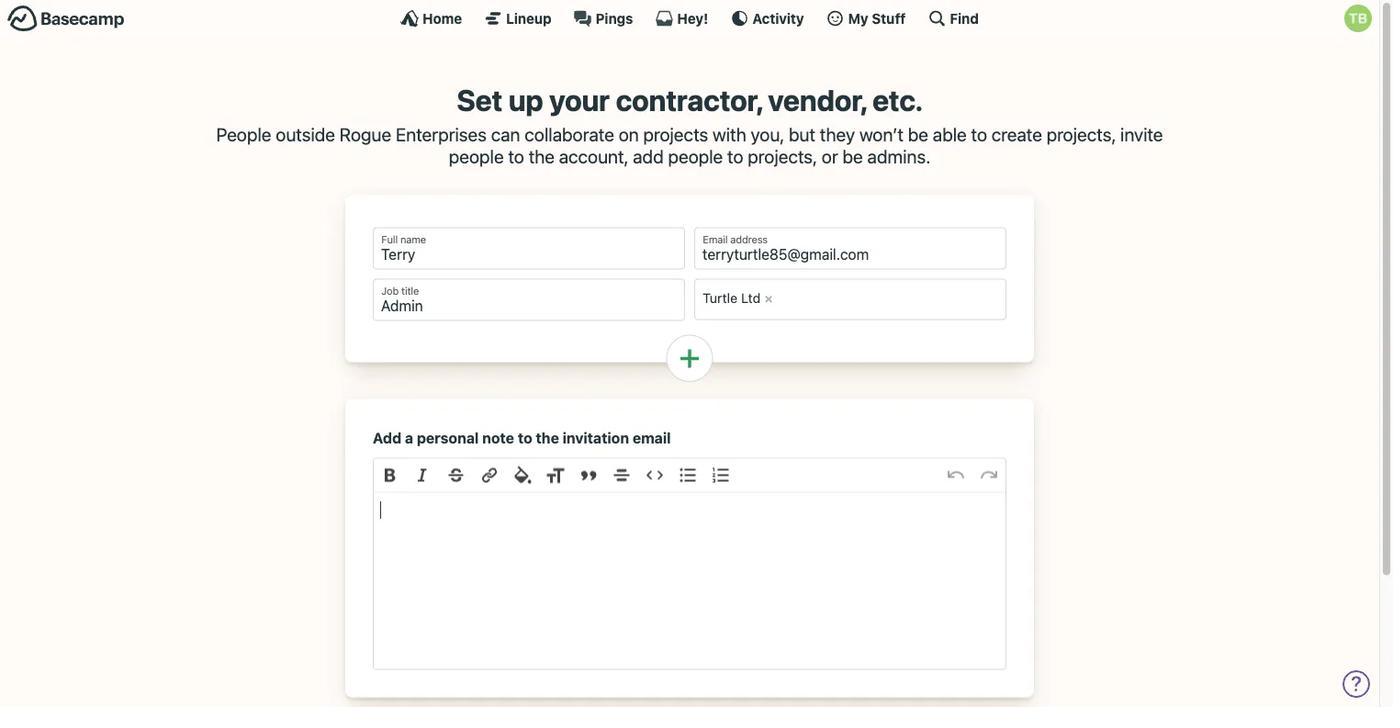Task type: vqa. For each thing, say whether or not it's contained in the screenshot.
cancel
no



Task type: locate. For each thing, give the bounding box(es) containing it.
find
[[950, 10, 979, 26]]

up
[[509, 83, 543, 118]]

activity
[[753, 10, 804, 26]]

can
[[491, 124, 520, 145]]

or
[[822, 146, 838, 167]]

hey! button
[[655, 9, 709, 28]]

outside
[[276, 124, 335, 145]]

projects, left the invite
[[1047, 124, 1116, 145]]

find button
[[928, 9, 979, 28]]

× link
[[759, 290, 779, 308]]

set up your contractor, vendor, etc. people outside rogue enterprises can collaborate on projects with you, but they won't be able to create projects, invite people to the account, add people to projects, or be admins.
[[216, 83, 1163, 167]]

hey!
[[677, 10, 709, 26]]

Job title (optional) text field
[[373, 279, 685, 321]]

the
[[529, 146, 555, 167], [536, 429, 559, 447]]

to
[[971, 124, 987, 145], [508, 146, 524, 167], [728, 146, 744, 167], [518, 429, 532, 447]]

personal
[[417, 429, 479, 447]]

lineup
[[506, 10, 552, 26]]

the inside set up your contractor, vendor, etc. people outside rogue enterprises can collaborate on projects with you, but they won't be able to create projects, invite people to the account, add people to projects, or be admins.
[[529, 146, 555, 167]]

2 people from the left
[[668, 146, 723, 167]]

activity link
[[731, 9, 804, 28]]

people
[[449, 146, 504, 167], [668, 146, 723, 167]]

add
[[633, 146, 664, 167]]

tim burton image
[[1345, 5, 1372, 32]]

be up admins.
[[908, 124, 929, 145]]

0 vertical spatial the
[[529, 146, 555, 167]]

job title
[[382, 285, 419, 297]]

1 horizontal spatial be
[[908, 124, 929, 145]]

admins.
[[868, 146, 931, 167]]

address
[[731, 233, 768, 246]]

note
[[482, 429, 514, 447]]

full name
[[382, 233, 426, 246]]

on
[[619, 124, 639, 145]]

projects,
[[1047, 124, 1116, 145], [748, 146, 817, 167]]

my
[[848, 10, 869, 26]]

they
[[820, 124, 855, 145]]

vendor,
[[768, 83, 867, 118]]

job
[[382, 285, 399, 297]]

1 horizontal spatial people
[[668, 146, 723, 167]]

invite
[[1121, 124, 1163, 145]]

Email address email field
[[694, 227, 1007, 270]]

lineup link
[[484, 9, 552, 28]]

people down projects
[[668, 146, 723, 167]]

home
[[423, 10, 462, 26]]

title
[[402, 285, 419, 297]]

your
[[549, 83, 610, 118]]

0 horizontal spatial people
[[449, 146, 504, 167]]

the down "collaborate"
[[529, 146, 555, 167]]

with
[[713, 124, 747, 145]]

add
[[373, 429, 402, 447]]

add a personal note to the invitation email
[[373, 429, 671, 447]]

my stuff
[[848, 10, 906, 26]]

the left invitation
[[536, 429, 559, 447]]

be right or
[[843, 146, 863, 167]]

projects, down you,
[[748, 146, 817, 167]]

rogue
[[340, 124, 391, 145]]

people down the can
[[449, 146, 504, 167]]

won't
[[860, 124, 904, 145]]

email address
[[703, 233, 768, 246]]

to right able
[[971, 124, 987, 145]]

be
[[908, 124, 929, 145], [843, 146, 863, 167]]



Task type: describe. For each thing, give the bounding box(es) containing it.
a
[[405, 429, 413, 447]]

you,
[[751, 124, 785, 145]]

to down the can
[[508, 146, 524, 167]]

name
[[401, 233, 426, 246]]

turtle ltd ×
[[703, 290, 773, 306]]

pings
[[596, 10, 633, 26]]

Full name text field
[[373, 227, 685, 270]]

to down the with
[[728, 146, 744, 167]]

etc.
[[873, 83, 923, 118]]

set
[[457, 83, 503, 118]]

create
[[992, 124, 1042, 145]]

stuff
[[872, 10, 906, 26]]

Type company/org name… text field
[[780, 287, 998, 312]]

0 horizontal spatial projects,
[[748, 146, 817, 167]]

Type your note here… text field
[[374, 493, 1006, 669]]

pings button
[[574, 9, 633, 28]]

enterprises
[[396, 124, 487, 145]]

account,
[[559, 146, 629, 167]]

×
[[764, 290, 773, 306]]

to right note
[[518, 429, 532, 447]]

able
[[933, 124, 967, 145]]

contractor,
[[616, 83, 762, 118]]

main element
[[0, 0, 1380, 36]]

1 horizontal spatial projects,
[[1047, 124, 1116, 145]]

projects
[[643, 124, 708, 145]]

1 vertical spatial the
[[536, 429, 559, 447]]

collaborate
[[525, 124, 614, 145]]

1 people from the left
[[449, 146, 504, 167]]

full
[[382, 233, 398, 246]]

but
[[789, 124, 816, 145]]

turtle
[[703, 290, 738, 306]]

home link
[[401, 9, 462, 28]]

email
[[703, 233, 728, 246]]

0 horizontal spatial be
[[843, 146, 863, 167]]

invitation
[[563, 429, 629, 447]]

my stuff button
[[826, 9, 906, 28]]

ltd
[[741, 290, 761, 306]]

people
[[216, 124, 271, 145]]

switch accounts image
[[7, 5, 125, 33]]

email
[[633, 429, 671, 447]]



